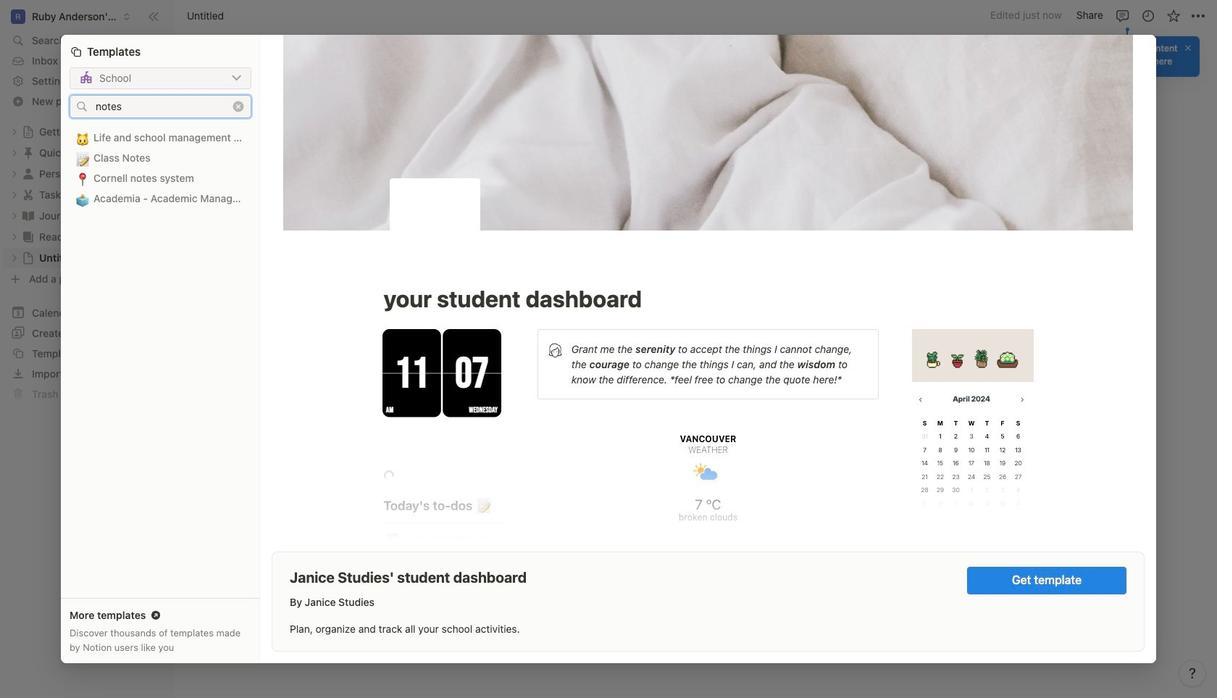 Task type: vqa. For each thing, say whether or not it's contained in the screenshot.
the Type to search... image
no



Task type: locate. For each thing, give the bounding box(es) containing it.
menu
[[439, 479, 831, 629]]

close sidebar image
[[148, 11, 159, 22]]

🐱 image
[[75, 129, 90, 148]]

comments image
[[1116, 8, 1131, 23]]



Task type: describe. For each thing, give the bounding box(es) containing it.
📍 image
[[75, 169, 90, 188]]

🗳️ image
[[75, 190, 90, 209]]

favorite image
[[1167, 8, 1181, 23]]

📝 image
[[75, 149, 90, 168]]

page icon image
[[390, 178, 480, 268]]

updates image
[[1141, 8, 1156, 23]]

Search templates text field
[[96, 101, 230, 112]]



